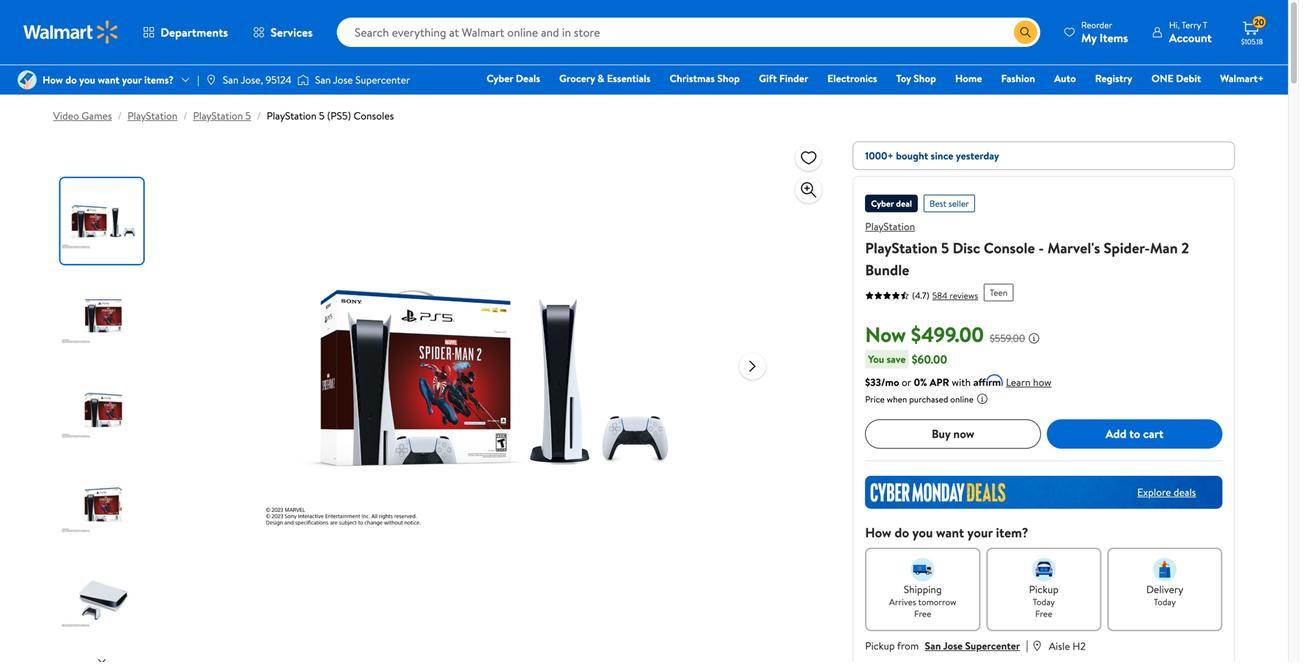 Task type: describe. For each thing, give the bounding box(es) containing it.
add to favorites list, playstation 5 disc console - marvel's spider-man 2 bundle image
[[800, 148, 818, 167]]

video
[[53, 109, 79, 123]]

add to cart button
[[1047, 419, 1223, 449]]

electronics link
[[821, 70, 884, 86]]

with
[[952, 375, 971, 389]]

zoom image modal image
[[800, 181, 818, 199]]

playstation down jose,
[[193, 109, 243, 123]]

playstation down '95124' on the left
[[267, 109, 317, 123]]

learn how
[[1006, 375, 1052, 389]]

$33/mo
[[865, 375, 899, 389]]

want for items?
[[98, 73, 120, 87]]

playstation 5 disc console - marvel's spider-man 2 bundle - image 3 of 6 image
[[60, 367, 146, 453]]

bundle
[[865, 260, 910, 280]]

hi,
[[1169, 19, 1180, 31]]

now $499.00
[[865, 320, 984, 349]]

games
[[82, 109, 112, 123]]

intent image for pickup image
[[1032, 558, 1056, 581]]

(4.7)
[[912, 289, 930, 302]]

shipping
[[904, 582, 942, 596]]

playstation 5 disc console - marvel's spider-man 2 bundle - image 5 of 6 image
[[60, 557, 146, 642]]

search icon image
[[1020, 26, 1032, 38]]

one debit
[[1152, 71, 1201, 85]]

cyber for cyber deals
[[487, 71, 513, 85]]

legal information image
[[977, 393, 988, 405]]

christmas shop
[[670, 71, 740, 85]]

learn
[[1006, 375, 1031, 389]]

your for item?
[[968, 523, 993, 542]]

christmas
[[670, 71, 715, 85]]

playstation down cyber deal
[[865, 219, 915, 234]]

0 horizontal spatial jose
[[333, 73, 353, 87]]

intent image for shipping image
[[911, 558, 935, 581]]

toy shop
[[896, 71, 936, 85]]

save
[[887, 352, 906, 366]]

san jose supercenter
[[315, 73, 410, 87]]

cyber deals
[[487, 71, 540, 85]]

services
[[271, 24, 313, 40]]

price when purchased online
[[865, 393, 974, 405]]

you
[[868, 352, 884, 366]]

playstation 5 disc console - marvel's spider-man 2 bundle - image 1 of 6 image
[[60, 178, 146, 264]]

registry
[[1095, 71, 1133, 85]]

584
[[933, 289, 948, 302]]

 image for how
[[18, 70, 37, 89]]

home link
[[949, 70, 989, 86]]

finder
[[779, 71, 808, 85]]

playstation 5 disc console - marvel's spider-man 2 bundle - image 2 of 6 image
[[60, 273, 146, 359]]

(ps5)
[[327, 109, 351, 123]]

home
[[955, 71, 982, 85]]

gift finder
[[759, 71, 808, 85]]

shop for toy shop
[[914, 71, 936, 85]]

explore
[[1138, 485, 1171, 499]]

do for how do you want your item?
[[895, 523, 909, 542]]

account
[[1169, 30, 1212, 46]]

delivery today
[[1147, 582, 1184, 608]]

teen
[[990, 286, 1008, 299]]

you save $60.00
[[868, 351, 947, 367]]

apr
[[930, 375, 950, 389]]

$60.00
[[912, 351, 947, 367]]

playstation 5 disc console - marvel's spider-man 2 bundle - image 4 of 6 image
[[60, 462, 146, 548]]

next media item image
[[744, 357, 761, 375]]

departments button
[[131, 15, 241, 50]]

0 vertical spatial |
[[197, 73, 199, 87]]

san for san jose supercenter
[[315, 73, 331, 87]]

now
[[954, 426, 975, 442]]

0%
[[914, 375, 927, 389]]

you for how do you want your item?
[[913, 523, 933, 542]]

walmart+ link
[[1214, 70, 1271, 86]]

-
[[1039, 238, 1044, 258]]

how do you want your items?
[[43, 73, 174, 87]]

$559.00
[[990, 331, 1025, 345]]

from
[[897, 638, 919, 653]]

cyber for cyber deal
[[871, 197, 894, 210]]

best seller
[[930, 197, 969, 210]]

cyber deal
[[871, 197, 912, 210]]

learn more about strikethrough prices image
[[1028, 332, 1040, 344]]

today for delivery
[[1154, 596, 1176, 608]]

spider-
[[1104, 238, 1150, 258]]

95124
[[266, 73, 292, 87]]

you for how do you want your items?
[[79, 73, 95, 87]]

today for pickup
[[1033, 596, 1055, 608]]

do for how do you want your items?
[[65, 73, 77, 87]]

seller
[[949, 197, 969, 210]]

my
[[1081, 30, 1097, 46]]

shop for christmas shop
[[717, 71, 740, 85]]

playstation playstation 5 disc console - marvel's spider-man 2 bundle
[[865, 219, 1189, 280]]

&
[[598, 71, 605, 85]]

(4.7) 584 reviews
[[912, 289, 978, 302]]

1 vertical spatial playstation link
[[865, 219, 915, 234]]

price
[[865, 393, 885, 405]]

1 horizontal spatial 5
[[319, 109, 325, 123]]

registry link
[[1089, 70, 1139, 86]]

departments
[[161, 24, 228, 40]]

grocery & essentials
[[559, 71, 651, 85]]

584 reviews link
[[930, 289, 978, 302]]



Task type: locate. For each thing, give the bounding box(es) containing it.
your left items?
[[122, 73, 142, 87]]

marvel's
[[1048, 238, 1100, 258]]

1 free from the left
[[914, 607, 932, 620]]

0 vertical spatial your
[[122, 73, 142, 87]]

explore deals
[[1138, 485, 1196, 499]]

1 horizontal spatial cyber
[[871, 197, 894, 210]]

2 / from the left
[[183, 109, 187, 123]]

affirm image
[[974, 374, 1003, 386]]

1 horizontal spatial do
[[895, 523, 909, 542]]

online
[[951, 393, 974, 405]]

purchased
[[909, 393, 948, 405]]

reorder my items
[[1081, 19, 1128, 46]]

buy
[[932, 426, 951, 442]]

0 vertical spatial pickup
[[1029, 582, 1059, 596]]

toy shop link
[[890, 70, 943, 86]]

aisle
[[1049, 639, 1070, 653]]

auto link
[[1048, 70, 1083, 86]]

deals
[[1174, 485, 1196, 499]]

0 vertical spatial do
[[65, 73, 77, 87]]

free down 'shipping'
[[914, 607, 932, 620]]

5
[[245, 109, 251, 123], [319, 109, 325, 123], [941, 238, 949, 258]]

1 horizontal spatial your
[[968, 523, 993, 542]]

pickup for pickup today free
[[1029, 582, 1059, 596]]

walmart+
[[1220, 71, 1264, 85]]

1 vertical spatial |
[[1026, 637, 1029, 653]]

1 vertical spatial supercenter
[[965, 638, 1020, 653]]

shop right toy
[[914, 71, 936, 85]]

playstation 5 link
[[193, 109, 251, 123]]

intent image for delivery image
[[1153, 558, 1177, 581]]

3 / from the left
[[257, 109, 261, 123]]

1 vertical spatial how
[[865, 523, 892, 542]]

1 horizontal spatial free
[[1035, 607, 1053, 620]]

0 horizontal spatial supercenter
[[355, 73, 410, 87]]

1 horizontal spatial pickup
[[1029, 582, 1059, 596]]

san for san jose, 95124
[[223, 73, 239, 87]]

pickup from san jose supercenter |
[[865, 637, 1029, 653]]

hi, terry t account
[[1169, 19, 1212, 46]]

san up the playstation 5 (ps5) consoles link
[[315, 73, 331, 87]]

0 horizontal spatial cyber
[[487, 71, 513, 85]]

5 left disc
[[941, 238, 949, 258]]

 image down walmart image
[[18, 70, 37, 89]]

want left item?
[[936, 523, 964, 542]]

/ left playstation 5 link
[[183, 109, 187, 123]]

1000+
[[865, 148, 894, 163]]

0 horizontal spatial 5
[[245, 109, 251, 123]]

yesterday
[[956, 148, 999, 163]]

add
[[1106, 426, 1127, 442]]

one debit link
[[1145, 70, 1208, 86]]

playstation 5 disc console - marvel's spider-man 2 bundle image
[[258, 142, 728, 611]]

cyber
[[487, 71, 513, 85], [871, 197, 894, 210]]

essentials
[[607, 71, 651, 85]]

playstation down items?
[[128, 109, 177, 123]]

t
[[1203, 19, 1208, 31]]

do up 'shipping'
[[895, 523, 909, 542]]

grocery & essentials link
[[553, 70, 657, 86]]

1 vertical spatial you
[[913, 523, 933, 542]]

console
[[984, 238, 1035, 258]]

0 horizontal spatial shop
[[717, 71, 740, 85]]

san jose supercenter button
[[925, 638, 1020, 653]]

2 horizontal spatial /
[[257, 109, 261, 123]]

1000+ bought since yesterday
[[865, 148, 999, 163]]

supercenter inside pickup from san jose supercenter |
[[965, 638, 1020, 653]]

pickup inside pickup from san jose supercenter |
[[865, 638, 895, 653]]

cyber monday deals image
[[865, 476, 1223, 509]]

playstation up bundle
[[865, 238, 938, 258]]

video games / playstation / playstation 5 / playstation 5 (ps5) consoles
[[53, 109, 394, 123]]

jose right the 'from'
[[943, 638, 963, 653]]

5 down jose,
[[245, 109, 251, 123]]

you up intent image for shipping
[[913, 523, 933, 542]]

0 horizontal spatial /
[[118, 109, 122, 123]]

now
[[865, 320, 906, 349]]

0 horizontal spatial free
[[914, 607, 932, 620]]

san inside pickup from san jose supercenter |
[[925, 638, 941, 653]]

0 vertical spatial supercenter
[[355, 73, 410, 87]]

walmart image
[[23, 21, 119, 44]]

0 horizontal spatial today
[[1033, 596, 1055, 608]]

 image
[[297, 73, 309, 87]]

san left jose,
[[223, 73, 239, 87]]

free inside 'pickup today free'
[[1035, 607, 1053, 620]]

supercenter left aisle
[[965, 638, 1020, 653]]

how for how do you want your items?
[[43, 73, 63, 87]]

pickup down intent image for pickup
[[1029, 582, 1059, 596]]

 image
[[18, 70, 37, 89], [205, 74, 217, 86]]

gift finder link
[[752, 70, 815, 86]]

you up video games link
[[79, 73, 95, 87]]

reorder
[[1081, 19, 1113, 31]]

add to cart
[[1106, 426, 1164, 442]]

1 horizontal spatial shop
[[914, 71, 936, 85]]

supercenter up consoles at left
[[355, 73, 410, 87]]

man
[[1150, 238, 1178, 258]]

video games link
[[53, 109, 112, 123]]

/ right games
[[118, 109, 122, 123]]

1 horizontal spatial you
[[913, 523, 933, 542]]

your left item?
[[968, 523, 993, 542]]

item?
[[996, 523, 1029, 542]]

0 horizontal spatial |
[[197, 73, 199, 87]]

0 horizontal spatial how
[[43, 73, 63, 87]]

jose
[[333, 73, 353, 87], [943, 638, 963, 653]]

1 vertical spatial your
[[968, 523, 993, 542]]

1 today from the left
[[1033, 596, 1055, 608]]

1 horizontal spatial supercenter
[[965, 638, 1020, 653]]

0 vertical spatial playstation link
[[128, 109, 177, 123]]

deals
[[516, 71, 540, 85]]

want
[[98, 73, 120, 87], [936, 523, 964, 542]]

2 shop from the left
[[914, 71, 936, 85]]

fashion link
[[995, 70, 1042, 86]]

shop right christmas
[[717, 71, 740, 85]]

free up aisle
[[1035, 607, 1053, 620]]

0 vertical spatial jose
[[333, 73, 353, 87]]

5 inside playstation playstation 5 disc console - marvel's spider-man 2 bundle
[[941, 238, 949, 258]]

items?
[[144, 73, 174, 87]]

cyber left deal
[[871, 197, 894, 210]]

1 horizontal spatial /
[[183, 109, 187, 123]]

your for items?
[[122, 73, 142, 87]]

1 horizontal spatial want
[[936, 523, 964, 542]]

| left aisle
[[1026, 637, 1029, 653]]

| right items?
[[197, 73, 199, 87]]

0 vertical spatial you
[[79, 73, 95, 87]]

san right the 'from'
[[925, 638, 941, 653]]

how
[[43, 73, 63, 87], [865, 523, 892, 542]]

1 / from the left
[[118, 109, 122, 123]]

delivery
[[1147, 582, 1184, 596]]

 image for san
[[205, 74, 217, 86]]

cyber left "deals"
[[487, 71, 513, 85]]

1 vertical spatial pickup
[[865, 638, 895, 653]]

explore deals link
[[1132, 479, 1202, 505]]

1 shop from the left
[[717, 71, 740, 85]]

debit
[[1176, 71, 1201, 85]]

arrives
[[889, 596, 916, 608]]

playstation link down items?
[[128, 109, 177, 123]]

next image image
[[96, 656, 108, 662]]

playstation link down cyber deal
[[865, 219, 915, 234]]

0 vertical spatial cyber
[[487, 71, 513, 85]]

pickup
[[1029, 582, 1059, 596], [865, 638, 895, 653]]

learn how button
[[1006, 375, 1052, 390]]

playstation 5 (ps5) consoles link
[[267, 109, 394, 123]]

tomorrow
[[918, 596, 957, 608]]

aisle h2
[[1049, 639, 1086, 653]]

grocery
[[559, 71, 595, 85]]

you
[[79, 73, 95, 87], [913, 523, 933, 542]]

1 horizontal spatial |
[[1026, 637, 1029, 653]]

1 vertical spatial cyber
[[871, 197, 894, 210]]

0 horizontal spatial  image
[[18, 70, 37, 89]]

items
[[1100, 30, 1128, 46]]

1 horizontal spatial san
[[315, 73, 331, 87]]

consoles
[[354, 109, 394, 123]]

2 free from the left
[[1035, 607, 1053, 620]]

0 horizontal spatial your
[[122, 73, 142, 87]]

$105.18
[[1241, 37, 1263, 47]]

Search search field
[[337, 18, 1040, 47]]

1 vertical spatial want
[[936, 523, 964, 542]]

want for item?
[[936, 523, 964, 542]]

playstation
[[128, 109, 177, 123], [193, 109, 243, 123], [267, 109, 317, 123], [865, 219, 915, 234], [865, 238, 938, 258]]

 image up playstation 5 link
[[205, 74, 217, 86]]

5 left (ps5)
[[319, 109, 325, 123]]

want up games
[[98, 73, 120, 87]]

gift
[[759, 71, 777, 85]]

0 horizontal spatial do
[[65, 73, 77, 87]]

bought
[[896, 148, 928, 163]]

today
[[1033, 596, 1055, 608], [1154, 596, 1176, 608]]

terry
[[1182, 19, 1201, 31]]

christmas shop link
[[663, 70, 747, 86]]

auto
[[1054, 71, 1076, 85]]

today inside 'pickup today free'
[[1033, 596, 1055, 608]]

how
[[1033, 375, 1052, 389]]

buy now button
[[865, 419, 1041, 449]]

shop
[[717, 71, 740, 85], [914, 71, 936, 85]]

0 horizontal spatial playstation link
[[128, 109, 177, 123]]

san
[[223, 73, 239, 87], [315, 73, 331, 87], [925, 638, 941, 653]]

free
[[914, 607, 932, 620], [1035, 607, 1053, 620]]

0 horizontal spatial pickup
[[865, 638, 895, 653]]

shipping arrives tomorrow free
[[889, 582, 957, 620]]

2 horizontal spatial 5
[[941, 238, 949, 258]]

1 horizontal spatial how
[[865, 523, 892, 542]]

20
[[1255, 16, 1265, 28]]

1 horizontal spatial  image
[[205, 74, 217, 86]]

1 vertical spatial jose
[[943, 638, 963, 653]]

0 horizontal spatial you
[[79, 73, 95, 87]]

pickup left the 'from'
[[865, 638, 895, 653]]

today down intent image for pickup
[[1033, 596, 1055, 608]]

/ down san jose, 95124
[[257, 109, 261, 123]]

1 vertical spatial do
[[895, 523, 909, 542]]

how for how do you want your item?
[[865, 523, 892, 542]]

1 horizontal spatial today
[[1154, 596, 1176, 608]]

playstation link
[[128, 109, 177, 123], [865, 219, 915, 234]]

jose up (ps5)
[[333, 73, 353, 87]]

1 horizontal spatial playstation link
[[865, 219, 915, 234]]

reviews
[[950, 289, 978, 302]]

free inside 'shipping arrives tomorrow free'
[[914, 607, 932, 620]]

since
[[931, 148, 954, 163]]

buy now
[[932, 426, 975, 442]]

Walmart Site-Wide search field
[[337, 18, 1040, 47]]

or
[[902, 375, 912, 389]]

2 today from the left
[[1154, 596, 1176, 608]]

0 vertical spatial how
[[43, 73, 63, 87]]

1 horizontal spatial jose
[[943, 638, 963, 653]]

your
[[122, 73, 142, 87], [968, 523, 993, 542]]

0 vertical spatial want
[[98, 73, 120, 87]]

today down the intent image for delivery
[[1154, 596, 1176, 608]]

deal
[[896, 197, 912, 210]]

when
[[887, 393, 907, 405]]

fashion
[[1001, 71, 1035, 85]]

pickup for pickup from san jose supercenter |
[[865, 638, 895, 653]]

2 horizontal spatial san
[[925, 638, 941, 653]]

0 horizontal spatial want
[[98, 73, 120, 87]]

today inside delivery today
[[1154, 596, 1176, 608]]

do up the video
[[65, 73, 77, 87]]

one
[[1152, 71, 1174, 85]]

jose inside pickup from san jose supercenter |
[[943, 638, 963, 653]]

0 horizontal spatial san
[[223, 73, 239, 87]]



Task type: vqa. For each thing, say whether or not it's contained in the screenshot.
I don't have my prescription labels handy
no



